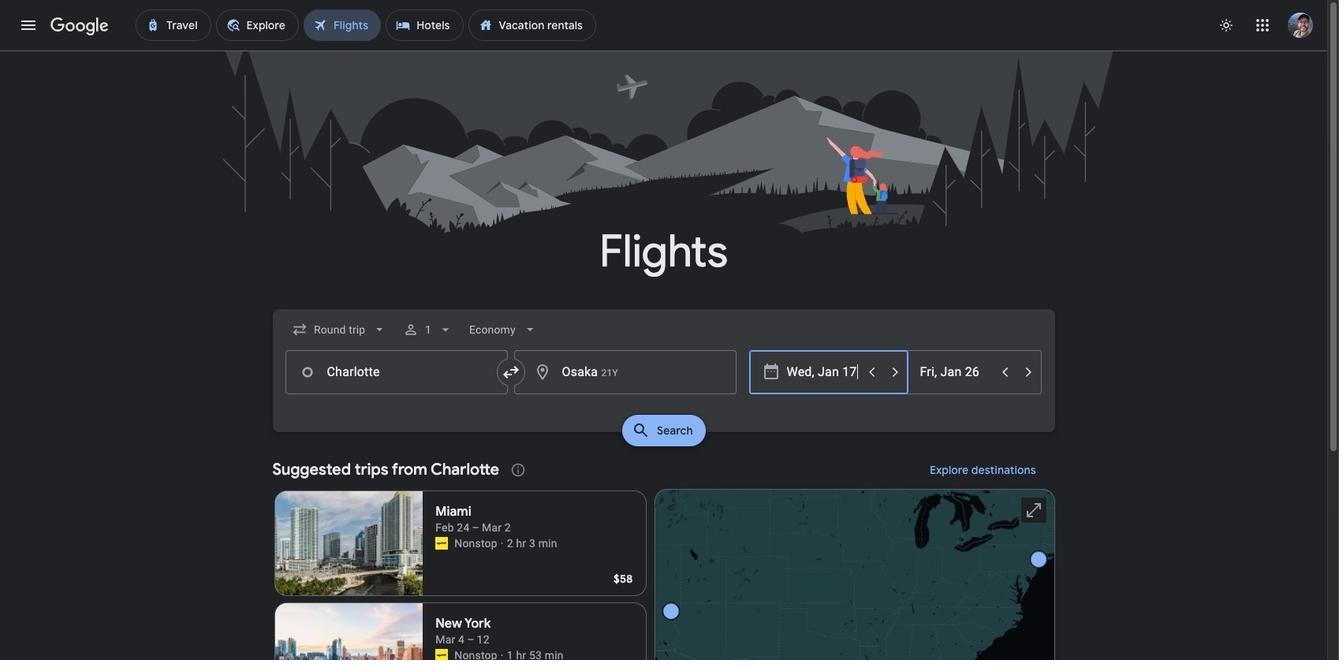 Task type: describe. For each thing, give the bounding box(es) containing it.
Departure text field
[[787, 351, 859, 394]]

Return text field
[[920, 351, 992, 394]]

swap origin and destination. image
[[501, 363, 520, 382]]

2 spirit image from the top
[[436, 649, 448, 660]]

1 spirit image from the top
[[436, 537, 448, 550]]

main menu image
[[19, 16, 38, 35]]

 image inside suggested trips from charlotte region
[[501, 535, 504, 551]]

58 US dollars text field
[[614, 572, 633, 586]]



Task type: vqa. For each thing, say whether or not it's contained in the screenshot.
''
no



Task type: locate. For each thing, give the bounding box(es) containing it.
0 vertical spatial spirit image
[[436, 537, 448, 550]]

suggested trips from charlotte region
[[272, 451, 1055, 660]]

None text field
[[285, 350, 507, 394]]

spirit image
[[436, 537, 448, 550], [436, 649, 448, 660]]

 image
[[501, 647, 504, 660]]

None text field
[[514, 350, 736, 394]]

 image inside suggested trips from charlotte region
[[501, 647, 504, 660]]

none text field inside flight search box
[[285, 350, 507, 394]]

1 vertical spatial spirit image
[[436, 649, 448, 660]]

 image
[[501, 535, 504, 551]]

change appearance image
[[1207, 6, 1245, 44]]

None field
[[285, 315, 393, 344], [463, 315, 544, 344], [285, 315, 393, 344], [463, 315, 544, 344]]

Flight search field
[[260, 309, 1067, 451]]

none text field inside flight search box
[[514, 350, 736, 394]]



